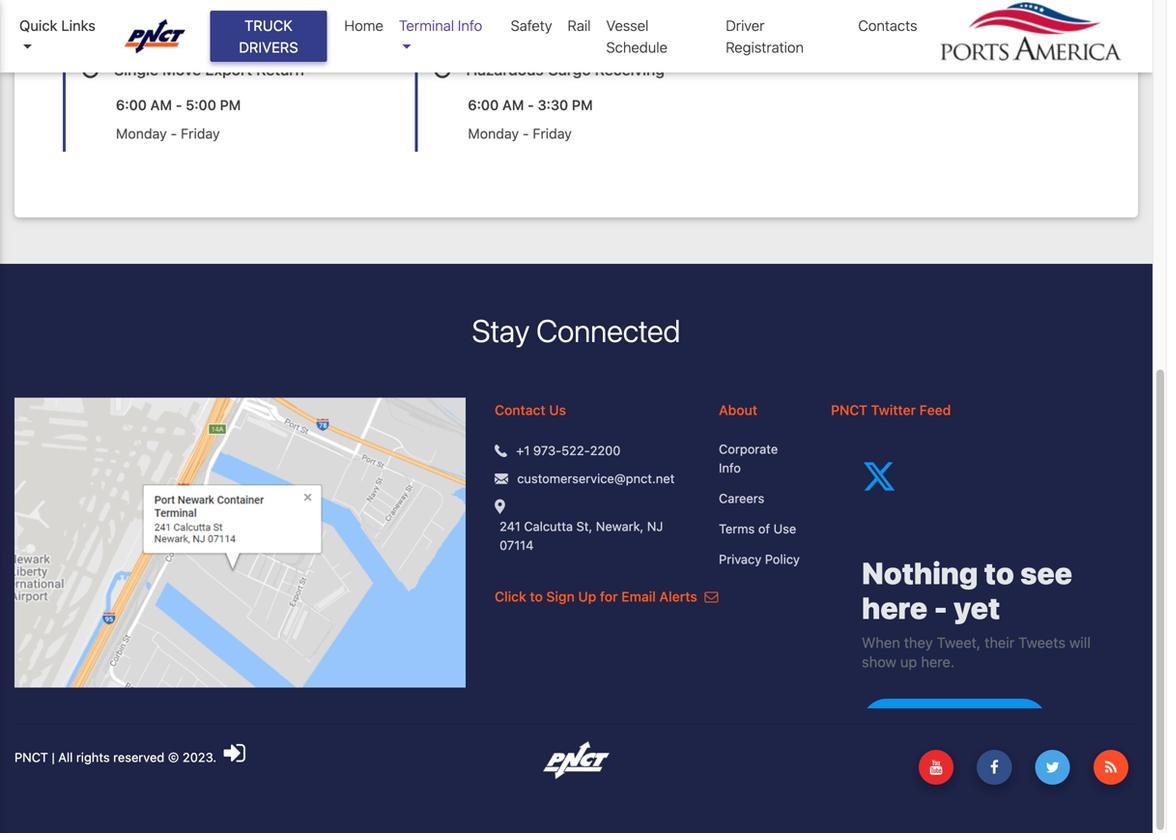 Task type: describe. For each thing, give the bounding box(es) containing it.
- down '6:00 am - 5:00 pm'
[[171, 125, 177, 142]]

contacts link
[[851, 7, 926, 44]]

terminal info
[[399, 17, 483, 34]]

up
[[579, 589, 597, 605]]

terms
[[719, 522, 755, 536]]

home link
[[337, 7, 391, 44]]

drivers
[[239, 39, 298, 56]]

terminal info link
[[391, 7, 503, 66]]

privacy policy link
[[719, 550, 802, 569]]

6:00 am - 5:00 pm
[[116, 97, 241, 113]]

contact us
[[495, 402, 567, 418]]

receiving
[[595, 61, 665, 79]]

vessel
[[607, 17, 649, 34]]

careers link
[[719, 489, 802, 508]]

single
[[114, 61, 159, 79]]

privacy
[[719, 552, 762, 566]]

241
[[500, 519, 521, 534]]

+1 973-522-2200 link
[[517, 441, 621, 460]]

- down 6:00 am - 3:30 pm
[[523, 125, 529, 142]]

schedule
[[607, 39, 668, 56]]

quick links
[[19, 17, 96, 34]]

pnct twitter feed
[[831, 402, 952, 418]]

feed
[[920, 402, 952, 418]]

monday - friday up move
[[116, 3, 220, 19]]

safety link
[[503, 7, 560, 44]]

6:00 am - 3:30 pm
[[468, 97, 593, 113]]

hazardous
[[466, 61, 544, 79]]

quick
[[19, 17, 57, 34]]

am for hazardous
[[503, 97, 524, 113]]

info for terminal info
[[458, 17, 483, 34]]

rail link
[[560, 7, 599, 44]]

truck
[[245, 17, 293, 34]]

email
[[622, 589, 656, 605]]

monday - friday down 6:00 am - 3:30 pm
[[468, 125, 572, 142]]

522-
[[562, 443, 590, 458]]

vessel schedule link
[[599, 7, 719, 66]]

- up move
[[171, 3, 177, 19]]

friday down 5:00
[[181, 125, 220, 142]]

click to sign up for email alerts link
[[495, 589, 719, 605]]

pm for receiving
[[572, 97, 593, 113]]

to
[[530, 589, 543, 605]]

contact
[[495, 402, 546, 418]]

click to sign up for email alerts
[[495, 589, 701, 605]]

pm for export
[[220, 97, 241, 113]]

241 calcutta st, newark, nj 07114
[[500, 519, 664, 552]]

2023.
[[183, 750, 217, 765]]

driver registration link
[[719, 7, 851, 66]]

home
[[345, 17, 384, 34]]

of
[[759, 522, 771, 536]]

5:00
[[186, 97, 216, 113]]

driver
[[726, 17, 765, 34]]

twitter
[[872, 402, 917, 418]]

+1 973-522-2200
[[517, 443, 621, 458]]

vessel schedule
[[607, 17, 668, 56]]

corporate info link
[[719, 440, 802, 478]]

for
[[600, 589, 618, 605]]

calcutta
[[524, 519, 573, 534]]

- left rail link
[[523, 3, 529, 19]]

sign
[[547, 589, 575, 605]]

move
[[163, 61, 201, 79]]

alerts
[[660, 589, 698, 605]]

6:00 for hazardous cargo receiving
[[468, 97, 499, 113]]

safety
[[511, 17, 553, 34]]

monday - friday up hazardous
[[468, 3, 572, 19]]

single move export return
[[114, 61, 304, 79]]

stay connected
[[472, 312, 681, 349]]

return
[[256, 61, 304, 79]]

friday down 3:30
[[533, 125, 572, 142]]

- left 5:00
[[176, 97, 182, 113]]



Task type: locate. For each thing, give the bounding box(es) containing it.
terminal
[[399, 17, 455, 34]]

am down hazardous
[[503, 97, 524, 113]]

truck drivers link
[[210, 11, 327, 62]]

sign in image
[[224, 741, 245, 766]]

pnct for pnct | all rights reserved © 2023.
[[15, 750, 48, 765]]

0 horizontal spatial pnct
[[15, 750, 48, 765]]

am
[[150, 97, 172, 113], [503, 97, 524, 113]]

am left 5:00
[[150, 97, 172, 113]]

terms of use
[[719, 522, 797, 536]]

envelope o image
[[705, 590, 719, 604]]

customerservice@pnct.net
[[517, 471, 675, 486]]

6:00 for single move export return
[[116, 97, 147, 113]]

newark,
[[596, 519, 644, 534]]

6:00 down single
[[116, 97, 147, 113]]

info
[[458, 17, 483, 34], [719, 461, 741, 475]]

terms of use link
[[719, 520, 802, 538]]

about
[[719, 402, 758, 418]]

info for corporate info
[[719, 461, 741, 475]]

monday up hazardous
[[468, 3, 519, 19]]

corporate
[[719, 442, 778, 456]]

cargo
[[548, 61, 591, 79]]

privacy policy
[[719, 552, 800, 566]]

6:00
[[116, 97, 147, 113], [468, 97, 499, 113]]

info inside the "terminal info" link
[[458, 17, 483, 34]]

us
[[549, 402, 567, 418]]

truck drivers
[[239, 17, 298, 56]]

all
[[58, 750, 73, 765]]

0 vertical spatial info
[[458, 17, 483, 34]]

monday down '6:00 am - 5:00 pm'
[[116, 125, 167, 142]]

1 horizontal spatial 6:00
[[468, 97, 499, 113]]

policy
[[766, 552, 800, 566]]

pnct
[[831, 402, 868, 418], [15, 750, 48, 765]]

0 horizontal spatial am
[[150, 97, 172, 113]]

st,
[[577, 519, 593, 534]]

use
[[774, 522, 797, 536]]

2 am from the left
[[503, 97, 524, 113]]

monday - friday
[[116, 3, 220, 19], [468, 3, 572, 19], [116, 125, 220, 142], [468, 125, 572, 142]]

contacts
[[859, 17, 918, 34]]

careers
[[719, 491, 765, 506]]

0 vertical spatial pnct
[[831, 402, 868, 418]]

pm
[[220, 97, 241, 113], [572, 97, 593, 113]]

|
[[52, 750, 55, 765]]

973-
[[534, 443, 562, 458]]

0 horizontal spatial info
[[458, 17, 483, 34]]

1 am from the left
[[150, 97, 172, 113]]

friday
[[181, 3, 220, 19], [533, 3, 572, 19], [181, 125, 220, 142], [533, 125, 572, 142]]

rail
[[568, 17, 591, 34]]

1 vertical spatial info
[[719, 461, 741, 475]]

info right terminal
[[458, 17, 483, 34]]

07114
[[500, 538, 534, 552]]

1 6:00 from the left
[[116, 97, 147, 113]]

monday - friday down '6:00 am - 5:00 pm'
[[116, 125, 220, 142]]

rights
[[76, 750, 110, 765]]

friday up single move export return
[[181, 3, 220, 19]]

1 horizontal spatial pnct
[[831, 402, 868, 418]]

1 horizontal spatial info
[[719, 461, 741, 475]]

monday
[[116, 3, 167, 19], [468, 3, 519, 19], [116, 125, 167, 142], [468, 125, 519, 142]]

am for single
[[150, 97, 172, 113]]

1 horizontal spatial am
[[503, 97, 524, 113]]

+1
[[517, 443, 530, 458]]

info down corporate
[[719, 461, 741, 475]]

-
[[171, 3, 177, 19], [523, 3, 529, 19], [176, 97, 182, 113], [528, 97, 534, 113], [171, 125, 177, 142], [523, 125, 529, 142]]

registration
[[726, 39, 804, 56]]

6:00 down hazardous
[[468, 97, 499, 113]]

monday down 6:00 am - 3:30 pm
[[468, 125, 519, 142]]

pnct left twitter
[[831, 402, 868, 418]]

info inside the corporate info
[[719, 461, 741, 475]]

export
[[205, 61, 252, 79]]

driver registration
[[726, 17, 804, 56]]

1 vertical spatial pnct
[[15, 750, 48, 765]]

2 pm from the left
[[572, 97, 593, 113]]

- left 3:30
[[528, 97, 534, 113]]

©
[[168, 750, 179, 765]]

click
[[495, 589, 527, 605]]

quick links link
[[19, 15, 106, 58]]

2200
[[590, 443, 621, 458]]

pnct | all rights reserved © 2023.
[[15, 750, 220, 765]]

241 calcutta st, newark, nj 07114 link
[[500, 517, 690, 555]]

1 pm from the left
[[220, 97, 241, 113]]

pnct left |
[[15, 750, 48, 765]]

reserved
[[113, 750, 165, 765]]

connected
[[537, 312, 681, 349]]

1 horizontal spatial pm
[[572, 97, 593, 113]]

pnct for pnct twitter feed
[[831, 402, 868, 418]]

stay
[[472, 312, 530, 349]]

nj
[[648, 519, 664, 534]]

corporate info
[[719, 442, 778, 475]]

0 horizontal spatial pm
[[220, 97, 241, 113]]

hazardous cargo receiving
[[466, 61, 665, 79]]

pm right 3:30
[[572, 97, 593, 113]]

customerservice@pnct.net link
[[517, 469, 675, 488]]

links
[[61, 17, 96, 34]]

monday up single
[[116, 3, 167, 19]]

3:30
[[538, 97, 569, 113]]

pm right 5:00
[[220, 97, 241, 113]]

2 6:00 from the left
[[468, 97, 499, 113]]

0 horizontal spatial 6:00
[[116, 97, 147, 113]]

friday up hazardous cargo receiving
[[533, 3, 572, 19]]



Task type: vqa. For each thing, say whether or not it's contained in the screenshot.
Stay
yes



